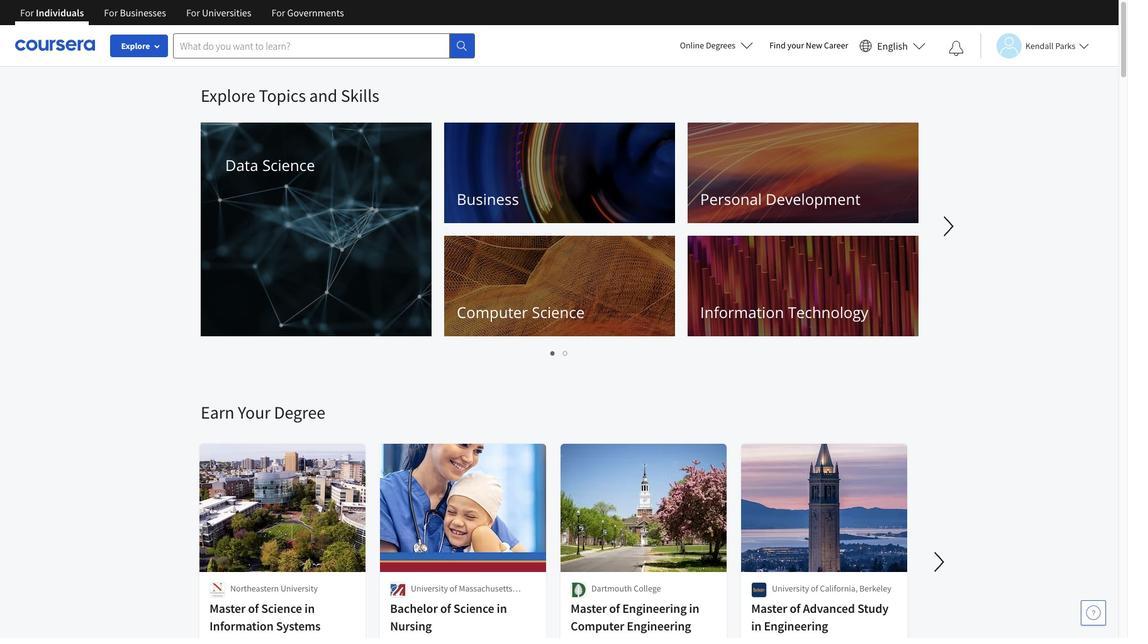 Task type: describe. For each thing, give the bounding box(es) containing it.
northeastern university
[[230, 583, 318, 595]]

kendall parks
[[1026, 40, 1076, 51]]

1 button
[[547, 346, 560, 361]]

What do you want to learn? text field
[[173, 33, 450, 58]]

bachelor of science in nursing
[[390, 601, 507, 634]]

for for governments
[[272, 6, 285, 19]]

master for information
[[210, 601, 246, 617]]

dartmouth
[[592, 583, 632, 595]]

in for master of science in information systems
[[305, 601, 315, 617]]

find your new career
[[770, 40, 849, 51]]

university of california, berkeley
[[772, 583, 892, 595]]

information technology image
[[688, 236, 919, 337]]

berkeley
[[860, 583, 892, 595]]

information technology
[[701, 302, 869, 323]]

computer science link
[[444, 236, 675, 337]]

earn your degree
[[201, 402, 325, 424]]

master of advanced study in engineering
[[752, 601, 889, 634]]

explore topics and skills
[[201, 84, 379, 107]]

for for businesses
[[104, 6, 118, 19]]

in inside master of advanced study in engineering
[[752, 619, 762, 634]]

english button
[[855, 25, 931, 66]]

online
[[680, 40, 704, 51]]

university of massachusetts global
[[411, 583, 513, 607]]

of for master of advanced study in engineering
[[790, 601, 801, 617]]

for individuals
[[20, 6, 84, 19]]

banner navigation
[[10, 0, 354, 35]]

degree
[[274, 402, 325, 424]]

information technology link
[[688, 236, 919, 337]]

of for bachelor of science in nursing
[[440, 601, 451, 617]]

master of science in information systems
[[210, 601, 321, 634]]

for for individuals
[[20, 6, 34, 19]]

parks
[[1056, 40, 1076, 51]]

data science image
[[201, 123, 432, 337]]

degrees
[[706, 40, 736, 51]]

computer inside computer science link
[[457, 302, 528, 323]]

data science link
[[201, 123, 432, 337]]

northeastern
[[230, 583, 279, 595]]

explore for explore
[[121, 40, 150, 52]]

business image
[[444, 123, 675, 223]]

northeastern university image
[[210, 583, 225, 599]]

college
[[634, 583, 661, 595]]

university of california, berkeley image
[[752, 583, 767, 599]]

master of engineering in computer engineering
[[571, 601, 700, 634]]

university of massachusetts global image
[[390, 583, 406, 599]]

engineering for computer
[[627, 619, 692, 634]]

2
[[563, 347, 568, 359]]

massachusetts
[[459, 583, 513, 595]]

global
[[411, 596, 435, 607]]

personal
[[701, 189, 762, 210]]

your
[[238, 402, 271, 424]]

personal development link
[[688, 123, 919, 223]]

information inside master of science in information systems
[[210, 619, 274, 634]]

personal development
[[701, 189, 861, 210]]

english
[[878, 39, 908, 52]]

in for bachelor of science in nursing
[[497, 601, 507, 617]]

coursera image
[[15, 35, 95, 56]]

next slide image
[[934, 211, 964, 242]]



Task type: vqa. For each thing, say whether or not it's contained in the screenshot.
GLOBAL
yes



Task type: locate. For each thing, give the bounding box(es) containing it.
explore button
[[110, 35, 168, 57]]

dartmouth college
[[592, 583, 661, 595]]

2 university from the left
[[411, 583, 448, 595]]

systems
[[276, 619, 321, 634]]

of inside bachelor of science in nursing
[[440, 601, 451, 617]]

university
[[281, 583, 318, 595], [411, 583, 448, 595], [772, 583, 809, 595]]

show notifications image
[[949, 41, 964, 56]]

computer
[[457, 302, 528, 323], [571, 619, 625, 634]]

in inside bachelor of science in nursing
[[497, 601, 507, 617]]

2 for from the left
[[104, 6, 118, 19]]

skills
[[341, 84, 379, 107]]

explore left topics
[[201, 84, 255, 107]]

1 horizontal spatial master
[[571, 601, 607, 617]]

0 horizontal spatial explore
[[121, 40, 150, 52]]

of for university of california, berkeley
[[811, 583, 819, 595]]

information inside "explore topics and skills carousel" element
[[701, 302, 784, 323]]

engineering
[[623, 601, 687, 617], [627, 619, 692, 634], [764, 619, 829, 634]]

kendall parks button
[[981, 33, 1090, 58]]

1 for from the left
[[20, 6, 34, 19]]

master down northeastern university icon
[[210, 601, 246, 617]]

topics
[[259, 84, 306, 107]]

explore topics and skills carousel element
[[194, 67, 1129, 364]]

business link
[[444, 123, 675, 223]]

0 horizontal spatial university
[[281, 583, 318, 595]]

of up bachelor of science in nursing on the left bottom of page
[[450, 583, 457, 595]]

in
[[305, 601, 315, 617], [497, 601, 507, 617], [689, 601, 700, 617], [752, 619, 762, 634]]

for left the businesses at the left top of the page
[[104, 6, 118, 19]]

university for master of advanced study in engineering
[[772, 583, 809, 595]]

science right data
[[262, 155, 315, 176]]

master down university of california, berkeley icon
[[752, 601, 788, 617]]

engineering for in
[[764, 619, 829, 634]]

of down dartmouth
[[609, 601, 620, 617]]

1
[[551, 347, 556, 359]]

1 vertical spatial explore
[[201, 84, 255, 107]]

science down northeastern university
[[261, 601, 302, 617]]

4 for from the left
[[272, 6, 285, 19]]

online degrees
[[680, 40, 736, 51]]

california,
[[820, 583, 858, 595]]

science inside bachelor of science in nursing
[[454, 601, 494, 617]]

1 horizontal spatial university
[[411, 583, 448, 595]]

0 horizontal spatial master
[[210, 601, 246, 617]]

0 vertical spatial explore
[[121, 40, 150, 52]]

0 horizontal spatial computer
[[457, 302, 528, 323]]

for
[[20, 6, 34, 19], [104, 6, 118, 19], [186, 6, 200, 19], [272, 6, 285, 19]]

in for master of engineering in computer engineering
[[689, 601, 700, 617]]

3 university from the left
[[772, 583, 809, 595]]

2 horizontal spatial university
[[772, 583, 809, 595]]

explore down for businesses
[[121, 40, 150, 52]]

0 vertical spatial computer
[[457, 302, 528, 323]]

1 university from the left
[[281, 583, 318, 595]]

master inside master of science in information systems
[[210, 601, 246, 617]]

1 horizontal spatial explore
[[201, 84, 255, 107]]

3 for from the left
[[186, 6, 200, 19]]

university right university of california, berkeley icon
[[772, 583, 809, 595]]

of inside master of science in information systems
[[248, 601, 259, 617]]

individuals
[[36, 6, 84, 19]]

1 master from the left
[[210, 601, 246, 617]]

data
[[225, 155, 258, 176]]

science inside master of science in information systems
[[261, 601, 302, 617]]

master for computer
[[571, 601, 607, 617]]

for left universities
[[186, 6, 200, 19]]

of inside university of massachusetts global
[[450, 583, 457, 595]]

computer science image
[[444, 236, 675, 337]]

personal development image
[[688, 123, 919, 223]]

find your new career link
[[763, 38, 855, 54]]

of inside master of advanced study in engineering
[[790, 601, 801, 617]]

master for in
[[752, 601, 788, 617]]

1 horizontal spatial information
[[701, 302, 784, 323]]

list containing 1
[[201, 346, 918, 361]]

science
[[262, 155, 315, 176], [532, 302, 585, 323], [261, 601, 302, 617], [454, 601, 494, 617]]

in inside master of science in information systems
[[305, 601, 315, 617]]

master
[[210, 601, 246, 617], [571, 601, 607, 617], [752, 601, 788, 617]]

bachelor
[[390, 601, 438, 617]]

study
[[858, 601, 889, 617]]

of for university of massachusetts global
[[450, 583, 457, 595]]

list
[[201, 346, 918, 361]]

of right global
[[440, 601, 451, 617]]

of for master of engineering in computer engineering
[[609, 601, 620, 617]]

business
[[457, 189, 519, 210]]

university inside university of massachusetts global
[[411, 583, 448, 595]]

None search field
[[173, 33, 475, 58]]

information
[[701, 302, 784, 323], [210, 619, 274, 634]]

2 button
[[560, 346, 572, 361]]

kendall
[[1026, 40, 1054, 51]]

advanced
[[803, 601, 855, 617]]

master down dartmouth college image
[[571, 601, 607, 617]]

1 vertical spatial information
[[210, 619, 274, 634]]

0 vertical spatial information
[[701, 302, 784, 323]]

of for master of science in information systems
[[248, 601, 259, 617]]

for universities
[[186, 6, 251, 19]]

and
[[309, 84, 337, 107]]

governments
[[287, 6, 344, 19]]

master inside master of engineering in computer engineering
[[571, 601, 607, 617]]

computer inside master of engineering in computer engineering
[[571, 619, 625, 634]]

development
[[766, 189, 861, 210]]

for left "individuals"
[[20, 6, 34, 19]]

technology
[[788, 302, 869, 323]]

universities
[[202, 6, 251, 19]]

nursing
[[390, 619, 432, 634]]

find
[[770, 40, 786, 51]]

data science
[[225, 155, 315, 176]]

of down northeastern
[[248, 601, 259, 617]]

2 horizontal spatial master
[[752, 601, 788, 617]]

university up global
[[411, 583, 448, 595]]

list inside "explore topics and skills carousel" element
[[201, 346, 918, 361]]

of left california,
[[811, 583, 819, 595]]

in inside master of engineering in computer engineering
[[689, 601, 700, 617]]

of inside master of engineering in computer engineering
[[609, 601, 620, 617]]

science up 1
[[532, 302, 585, 323]]

online degrees button
[[670, 31, 763, 59]]

master inside master of advanced study in engineering
[[752, 601, 788, 617]]

of
[[450, 583, 457, 595], [811, 583, 819, 595], [248, 601, 259, 617], [440, 601, 451, 617], [609, 601, 620, 617], [790, 601, 801, 617]]

your
[[788, 40, 804, 51]]

businesses
[[120, 6, 166, 19]]

for businesses
[[104, 6, 166, 19]]

of left advanced on the right bottom of the page
[[790, 601, 801, 617]]

dartmouth college image
[[571, 583, 587, 599]]

explore
[[121, 40, 150, 52], [201, 84, 255, 107]]

help center image
[[1086, 606, 1101, 621]]

0 horizontal spatial information
[[210, 619, 274, 634]]

earn
[[201, 402, 234, 424]]

explore inside dropdown button
[[121, 40, 150, 52]]

earn your degree carousel element
[[194, 364, 1129, 639]]

1 horizontal spatial computer
[[571, 619, 625, 634]]

next slide image
[[925, 548, 955, 578]]

science down massachusetts
[[454, 601, 494, 617]]

career
[[824, 40, 849, 51]]

engineering inside master of advanced study in engineering
[[764, 619, 829, 634]]

for for universities
[[186, 6, 200, 19]]

1 vertical spatial computer
[[571, 619, 625, 634]]

explore for explore topics and skills
[[201, 84, 255, 107]]

new
[[806, 40, 823, 51]]

computer science
[[457, 302, 585, 323]]

for governments
[[272, 6, 344, 19]]

2 master from the left
[[571, 601, 607, 617]]

university up systems
[[281, 583, 318, 595]]

3 master from the left
[[752, 601, 788, 617]]

university for bachelor of science in nursing
[[411, 583, 448, 595]]

for left the governments
[[272, 6, 285, 19]]



